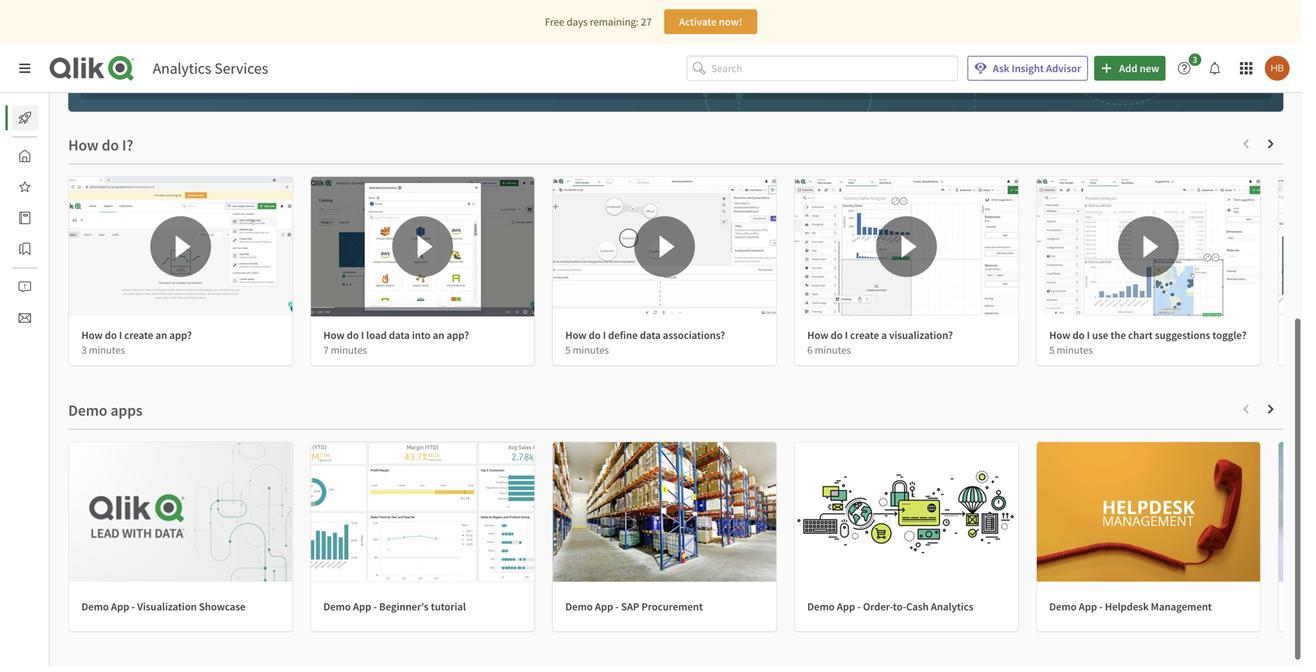 Task type: describe. For each thing, give the bounding box(es) containing it.
demo app - sap procurement image
[[553, 442, 777, 582]]

collections image
[[19, 243, 31, 255]]

demo for demo app - sap procurement
[[566, 600, 593, 614]]

demo app - visualization showcase
[[81, 600, 246, 614]]

create for an
[[124, 328, 153, 342]]

27
[[641, 15, 652, 29]]

main content containing how do i create an app?
[[50, 0, 1302, 667]]

how for how do i load data into an app?
[[323, 328, 345, 342]]

minutes for how do i create a visualization?
[[815, 343, 851, 356]]

open sidebar menu image
[[19, 62, 31, 74]]

minutes inside how do i use the chart suggestions toggle? 5 minutes
[[1057, 343, 1093, 356]]

demo app - beginner's tutorial
[[323, 600, 466, 614]]

how do i create an app? element
[[81, 328, 192, 342]]

add new button
[[1095, 56, 1166, 81]]

how do i define data associations? image
[[553, 177, 777, 317]]

favorites image
[[19, 181, 31, 193]]

how do i use the chart suggestions toggle? element
[[1050, 328, 1247, 342]]

- for beginner's
[[374, 600, 377, 614]]

alerts link
[[12, 275, 76, 299]]

demo app - helpdesk management
[[1050, 600, 1212, 614]]

data for into
[[389, 328, 410, 342]]

a
[[882, 328, 887, 342]]

subscriptions image
[[19, 312, 31, 324]]

demo app - beginner's tutorial image
[[311, 442, 534, 582]]

free days remaining: 27
[[545, 15, 652, 29]]

load
[[366, 328, 387, 342]]

- for order-
[[858, 600, 861, 614]]

remaining:
[[590, 15, 639, 29]]

chart
[[1129, 328, 1153, 342]]

1 horizontal spatial analytics
[[931, 600, 974, 614]]

alerts
[[50, 280, 76, 294]]

getting started image
[[19, 112, 31, 124]]

days
[[567, 15, 588, 29]]

i for how do i load data into an app?
[[361, 328, 364, 342]]

minutes for how do i define data associations?
[[573, 343, 609, 356]]

3 inside how do i create an app? 3 minutes
[[81, 343, 87, 356]]

associations?
[[663, 328, 725, 342]]

- for visualization
[[132, 600, 135, 614]]

how do i load data into an app? element
[[323, 328, 469, 342]]

app for helpdesk
[[1079, 600, 1097, 614]]

analytics services
[[153, 59, 268, 78]]

now!
[[719, 15, 743, 29]]

activate
[[679, 15, 717, 29]]

catalog
[[50, 211, 84, 225]]

app? inside how do i create an app? 3 minutes
[[169, 328, 192, 342]]

suggestions
[[1155, 328, 1211, 342]]

order-
[[863, 600, 893, 614]]

navigation pane element
[[0, 99, 84, 337]]

app for sap
[[595, 600, 613, 614]]

6
[[808, 343, 813, 356]]

procurement
[[642, 600, 703, 614]]

5 inside how do i use the chart suggestions toggle? 5 minutes
[[1050, 343, 1055, 356]]

create for a
[[850, 328, 879, 342]]

how do i create a visualization? 6 minutes
[[808, 328, 953, 356]]

how do i create a visualization? element
[[808, 328, 953, 342]]

tutorial
[[431, 600, 466, 614]]

visualization?
[[889, 328, 953, 342]]

home
[[50, 149, 77, 163]]

toggle?
[[1213, 328, 1247, 342]]

3 button
[[1172, 54, 1206, 81]]

how do i define data associations? element
[[566, 328, 725, 342]]

do for how do i create an app?
[[105, 328, 117, 342]]

demo app - helpdesk management image
[[1037, 442, 1261, 582]]

how do i interact with visualizations? image
[[1279, 177, 1302, 317]]

demo for demo app - beginner's tutorial
[[323, 600, 351, 614]]



Task type: locate. For each thing, give the bounding box(es) containing it.
minutes
[[89, 343, 125, 356], [331, 343, 367, 356], [573, 343, 609, 356], [815, 343, 851, 356], [1057, 343, 1093, 356]]

beginner's
[[379, 600, 429, 614]]

i inside how do i create an app? 3 minutes
[[119, 328, 122, 342]]

do inside how do i create an app? 3 minutes
[[105, 328, 117, 342]]

0 horizontal spatial app?
[[169, 328, 192, 342]]

i inside how do i create a visualization? 6 minutes
[[845, 328, 848, 342]]

how inside how do i use the chart suggestions toggle? 5 minutes
[[1050, 328, 1071, 342]]

- left helpdesk at bottom
[[1100, 600, 1103, 614]]

0 horizontal spatial 3
[[81, 343, 87, 356]]

how do i create an app? 3 minutes
[[81, 328, 192, 356]]

how
[[81, 328, 103, 342], [323, 328, 345, 342], [566, 328, 587, 342], [808, 328, 829, 342], [1050, 328, 1071, 342]]

ask insight advisor button
[[968, 56, 1089, 81]]

how do i use the chart suggestions toggle? 5 minutes
[[1050, 328, 1247, 356]]

i inside how do i define data associations? 5 minutes
[[603, 328, 606, 342]]

an inside how do i create an app? 3 minutes
[[156, 328, 167, 342]]

an
[[156, 328, 167, 342], [433, 328, 445, 342]]

data inside how do i define data associations? 5 minutes
[[640, 328, 661, 342]]

-
[[132, 600, 135, 614], [374, 600, 377, 614], [616, 600, 619, 614], [858, 600, 861, 614], [1100, 600, 1103, 614]]

activate now!
[[679, 15, 743, 29]]

1 do from the left
[[105, 328, 117, 342]]

analytics services element
[[153, 59, 268, 78]]

helpdesk
[[1105, 600, 1149, 614]]

the
[[1111, 328, 1126, 342]]

data right define
[[640, 328, 661, 342]]

minutes inside how do i define data associations? 5 minutes
[[573, 343, 609, 356]]

1 create from the left
[[124, 328, 153, 342]]

minutes inside how do i create a visualization? 6 minutes
[[815, 343, 851, 356]]

2 create from the left
[[850, 328, 879, 342]]

app left visualization
[[111, 600, 129, 614]]

how do i define data associations? 5 minutes
[[566, 328, 725, 356]]

sap
[[621, 600, 640, 614]]

cash
[[906, 600, 929, 614]]

add new
[[1120, 61, 1160, 75]]

2 app from the left
[[353, 600, 371, 614]]

analytics right cash
[[931, 600, 974, 614]]

into
[[412, 328, 431, 342]]

define
[[608, 328, 638, 342]]

3 right new
[[1193, 54, 1198, 66]]

how inside how do i load data into an app? 7 minutes
[[323, 328, 345, 342]]

insight
[[1012, 61, 1044, 75]]

i
[[119, 328, 122, 342], [361, 328, 364, 342], [603, 328, 606, 342], [845, 328, 848, 342], [1087, 328, 1090, 342]]

1 horizontal spatial 3
[[1193, 54, 1198, 66]]

ask
[[993, 61, 1010, 75]]

create inside how do i create a visualization? 6 minutes
[[850, 328, 879, 342]]

0 horizontal spatial data
[[389, 328, 410, 342]]

app left beginner's
[[353, 600, 371, 614]]

2 do from the left
[[347, 328, 359, 342]]

do for how do i load data into an app?
[[347, 328, 359, 342]]

1 - from the left
[[132, 600, 135, 614]]

app left helpdesk at bottom
[[1079, 600, 1097, 614]]

i for how do i use the chart suggestions toggle?
[[1087, 328, 1090, 342]]

new
[[1140, 61, 1160, 75]]

main content
[[50, 0, 1302, 667]]

3 i from the left
[[603, 328, 606, 342]]

3 demo from the left
[[566, 600, 593, 614]]

2 minutes from the left
[[331, 343, 367, 356]]

demo app - order-to-cash analytics
[[808, 600, 974, 614]]

i for how do i define data associations?
[[603, 328, 606, 342]]

how do i load data into an app? image
[[311, 177, 534, 317]]

showcase
[[199, 600, 246, 614]]

visualization
[[137, 600, 197, 614]]

2 app? from the left
[[447, 328, 469, 342]]

1 demo from the left
[[81, 600, 109, 614]]

demo app - visualization showcase image
[[69, 442, 292, 582]]

Search text field
[[712, 56, 958, 81]]

data left into
[[389, 328, 410, 342]]

1 horizontal spatial app?
[[447, 328, 469, 342]]

minutes right the 6
[[815, 343, 851, 356]]

- for helpdesk
[[1100, 600, 1103, 614]]

ask insight advisor
[[993, 61, 1082, 75]]

demo left helpdesk at bottom
[[1050, 600, 1077, 614]]

3 down how do i create an app? element
[[81, 343, 87, 356]]

1 horizontal spatial data
[[640, 328, 661, 342]]

do inside how do i use the chart suggestions toggle? 5 minutes
[[1073, 328, 1085, 342]]

i for how do i create an app?
[[119, 328, 122, 342]]

0 horizontal spatial analytics
[[153, 59, 211, 78]]

do inside how do i create a visualization? 6 minutes
[[831, 328, 843, 342]]

app for order-
[[837, 600, 855, 614]]

app for beginner's
[[353, 600, 371, 614]]

create inside how do i create an app? 3 minutes
[[124, 328, 153, 342]]

1 minutes from the left
[[89, 343, 125, 356]]

demo for demo app - helpdesk management
[[1050, 600, 1077, 614]]

4 i from the left
[[845, 328, 848, 342]]

5 minutes from the left
[[1057, 343, 1093, 356]]

to-
[[893, 600, 906, 614]]

services
[[215, 59, 268, 78]]

5 demo from the left
[[1050, 600, 1077, 614]]

1 app from the left
[[111, 600, 129, 614]]

how inside how do i define data associations? 5 minutes
[[566, 328, 587, 342]]

minutes right 7
[[331, 343, 367, 356]]

1 i from the left
[[119, 328, 122, 342]]

- for sap
[[616, 600, 619, 614]]

0 vertical spatial 3
[[1193, 54, 1198, 66]]

do for how do i define data associations?
[[589, 328, 601, 342]]

3
[[1193, 54, 1198, 66], [81, 343, 87, 356]]

1 horizontal spatial 5
[[1050, 343, 1055, 356]]

2 demo from the left
[[323, 600, 351, 614]]

- left visualization
[[132, 600, 135, 614]]

4 app from the left
[[837, 600, 855, 614]]

3 inside 3 dropdown button
[[1193, 54, 1198, 66]]

how do i create a visualization? image
[[795, 177, 1019, 317]]

i inside how do i use the chart suggestions toggle? 5 minutes
[[1087, 328, 1090, 342]]

2 i from the left
[[361, 328, 364, 342]]

demo left order-
[[808, 600, 835, 614]]

minutes down define
[[573, 343, 609, 356]]

demo left beginner's
[[323, 600, 351, 614]]

1 5 from the left
[[566, 343, 571, 356]]

- left beginner's
[[374, 600, 377, 614]]

app
[[111, 600, 129, 614], [353, 600, 371, 614], [595, 600, 613, 614], [837, 600, 855, 614], [1079, 600, 1097, 614]]

0 vertical spatial analytics
[[153, 59, 211, 78]]

5 how from the left
[[1050, 328, 1071, 342]]

minutes down how do i create an app? element
[[89, 343, 125, 356]]

3 - from the left
[[616, 600, 619, 614]]

alerts image
[[19, 281, 31, 293]]

1 vertical spatial analytics
[[931, 600, 974, 614]]

how for how do i create an app?
[[81, 328, 103, 342]]

app left order-
[[837, 600, 855, 614]]

app? inside how do i load data into an app? 7 minutes
[[447, 328, 469, 342]]

how do i use the chart suggestions toggle? image
[[1037, 177, 1261, 317]]

1 app? from the left
[[169, 328, 192, 342]]

3 do from the left
[[589, 328, 601, 342]]

4 do from the left
[[831, 328, 843, 342]]

data
[[389, 328, 410, 342], [640, 328, 661, 342]]

5 inside how do i define data associations? 5 minutes
[[566, 343, 571, 356]]

how for how do i use the chart suggestions toggle?
[[1050, 328, 1071, 342]]

3 how from the left
[[566, 328, 587, 342]]

do inside how do i load data into an app? 7 minutes
[[347, 328, 359, 342]]

demo for demo app - order-to-cash analytics
[[808, 600, 835, 614]]

searchbar element
[[687, 56, 958, 81]]

app left sap
[[595, 600, 613, 614]]

how for how do i define data associations?
[[566, 328, 587, 342]]

demo app - pharma sales image
[[1279, 442, 1302, 582]]

4 demo from the left
[[808, 600, 835, 614]]

analytics
[[153, 59, 211, 78], [931, 600, 974, 614]]

3 app from the left
[[595, 600, 613, 614]]

demo
[[81, 600, 109, 614], [323, 600, 351, 614], [566, 600, 593, 614], [808, 600, 835, 614], [1050, 600, 1077, 614]]

4 how from the left
[[808, 328, 829, 342]]

app?
[[169, 328, 192, 342], [447, 328, 469, 342]]

1 vertical spatial 3
[[81, 343, 87, 356]]

0 horizontal spatial create
[[124, 328, 153, 342]]

5 app from the left
[[1079, 600, 1097, 614]]

do inside how do i define data associations? 5 minutes
[[589, 328, 601, 342]]

data for associations?
[[640, 328, 661, 342]]

demo left visualization
[[81, 600, 109, 614]]

5 - from the left
[[1100, 600, 1103, 614]]

0 horizontal spatial 5
[[566, 343, 571, 356]]

5 do from the left
[[1073, 328, 1085, 342]]

7
[[323, 343, 329, 356]]

1 horizontal spatial an
[[433, 328, 445, 342]]

- left order-
[[858, 600, 861, 614]]

1 an from the left
[[156, 328, 167, 342]]

free
[[545, 15, 565, 29]]

management
[[1151, 600, 1212, 614]]

how for how do i create a visualization?
[[808, 328, 829, 342]]

minutes down use
[[1057, 343, 1093, 356]]

create
[[124, 328, 153, 342], [850, 328, 879, 342]]

3 minutes from the left
[[573, 343, 609, 356]]

analytics left services
[[153, 59, 211, 78]]

4 minutes from the left
[[815, 343, 851, 356]]

activate now! link
[[664, 9, 757, 34]]

5
[[566, 343, 571, 356], [1050, 343, 1055, 356]]

2 how from the left
[[323, 328, 345, 342]]

2 an from the left
[[433, 328, 445, 342]]

do for how do i create a visualization?
[[831, 328, 843, 342]]

1 how from the left
[[81, 328, 103, 342]]

2 - from the left
[[374, 600, 377, 614]]

app for visualization
[[111, 600, 129, 614]]

- left sap
[[616, 600, 619, 614]]

minutes for how do i create an app?
[[89, 343, 125, 356]]

home link
[[12, 144, 77, 168]]

1 horizontal spatial create
[[850, 328, 879, 342]]

demo for demo app - visualization showcase
[[81, 600, 109, 614]]

minutes inside how do i load data into an app? 7 minutes
[[331, 343, 367, 356]]

demo left sap
[[566, 600, 593, 614]]

2 data from the left
[[640, 328, 661, 342]]

catalog link
[[12, 206, 84, 230]]

minutes inside how do i create an app? 3 minutes
[[89, 343, 125, 356]]

use
[[1092, 328, 1109, 342]]

2 5 from the left
[[1050, 343, 1055, 356]]

how inside how do i create a visualization? 6 minutes
[[808, 328, 829, 342]]

demo app - order-to-cash analytics image
[[795, 442, 1019, 582]]

i inside how do i load data into an app? 7 minutes
[[361, 328, 364, 342]]

how inside how do i create an app? 3 minutes
[[81, 328, 103, 342]]

5 i from the left
[[1087, 328, 1090, 342]]

add
[[1120, 61, 1138, 75]]

how do i create an app? image
[[69, 177, 292, 317]]

howard brown image
[[1265, 56, 1290, 81]]

demo app - sap procurement
[[566, 600, 703, 614]]

do
[[105, 328, 117, 342], [347, 328, 359, 342], [589, 328, 601, 342], [831, 328, 843, 342], [1073, 328, 1085, 342]]

0 horizontal spatial an
[[156, 328, 167, 342]]

i for how do i create a visualization?
[[845, 328, 848, 342]]

do for how do i use the chart suggestions toggle?
[[1073, 328, 1085, 342]]

catalog image
[[19, 212, 31, 224]]

4 - from the left
[[858, 600, 861, 614]]

1 data from the left
[[389, 328, 410, 342]]

advisor
[[1046, 61, 1082, 75]]

how do i load data into an app? 7 minutes
[[323, 328, 469, 356]]

data inside how do i load data into an app? 7 minutes
[[389, 328, 410, 342]]

an inside how do i load data into an app? 7 minutes
[[433, 328, 445, 342]]



Task type: vqa. For each thing, say whether or not it's contained in the screenshot.
1st 'Sample' from the right
no



